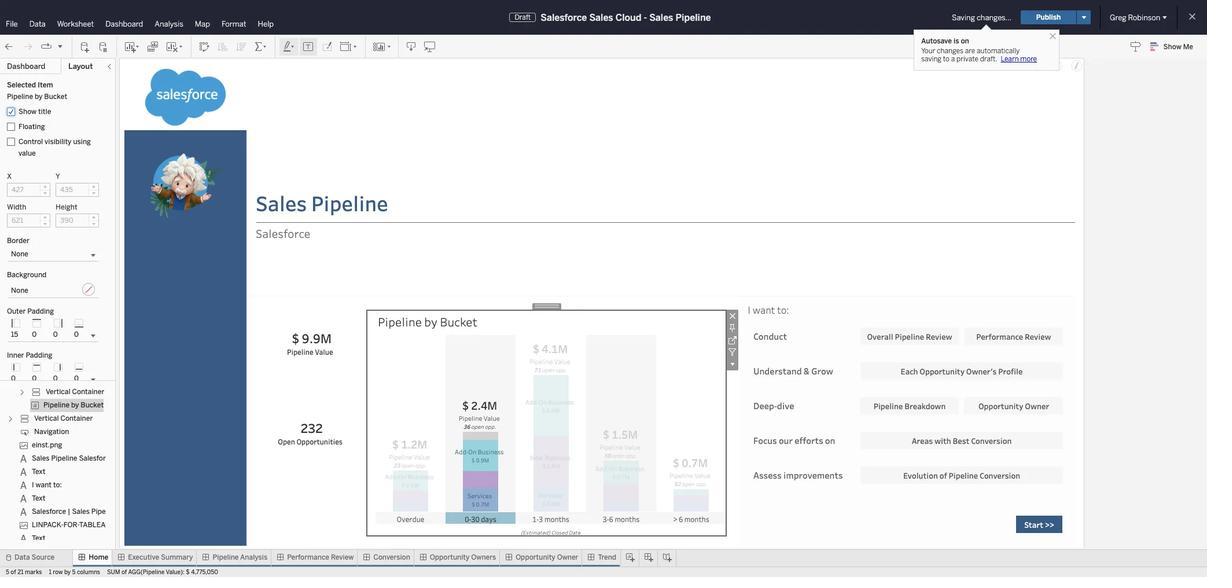 Task type: vqa. For each thing, say whether or not it's contained in the screenshot.
the 'want' inside Sales Pipeline application
yes



Task type: locate. For each thing, give the bounding box(es) containing it.
each opportunity owner's profile button
[[861, 362, 1063, 380]]

of
[[940, 470, 947, 481], [11, 569, 16, 576], [122, 569, 127, 576]]

conversion down areas with best conversion button in the right bottom of the page
[[980, 470, 1020, 481]]

1 vertical spatial none button
[[7, 281, 99, 298]]

1 vertical spatial opportunity owner
[[516, 553, 578, 561]]

1 vertical spatial vertical container
[[34, 414, 93, 423]]

deep-dive
[[754, 400, 794, 411]]

0 vertical spatial performance review
[[977, 331, 1051, 342]]

5 left columns
[[72, 569, 76, 576]]

your
[[921, 47, 935, 55]]

conversion right best
[[971, 435, 1012, 446]]

show for show title
[[19, 108, 37, 116]]

2 text from the top
[[32, 494, 45, 502]]

Y text field
[[56, 183, 99, 197]]

text down einst.png
[[32, 468, 45, 476]]

data source
[[14, 553, 55, 561]]

none for background
[[11, 286, 28, 295]]

1 none button from the top
[[7, 247, 99, 262]]

value
[[19, 149, 36, 157]]

performance inside button
[[977, 331, 1023, 342]]

pipeline
[[676, 12, 711, 23], [311, 189, 388, 217], [378, 314, 422, 330], [895, 331, 924, 342], [874, 400, 903, 411], [43, 401, 69, 409], [51, 454, 77, 462], [949, 470, 978, 481], [91, 508, 117, 516], [213, 553, 239, 561]]

2 horizontal spatial review
[[1025, 331, 1051, 342]]

0 horizontal spatial performance review
[[287, 553, 354, 561]]

pipeline by bucket
[[7, 93, 67, 101]]

0 horizontal spatial show
[[19, 108, 37, 116]]

data up redo image
[[29, 20, 46, 28]]

1 horizontal spatial review
[[926, 331, 952, 342]]

data up 21
[[14, 553, 30, 561]]

dashboard up new worksheet icon
[[105, 20, 143, 28]]

1 vertical spatial image image
[[124, 151, 247, 219]]

1 horizontal spatial want
[[753, 303, 775, 317]]

0-30 days, Days to Close (bucket). Press Space to toggle selection. Press Escape to go back to the left margin. Use arrow keys to navigate headers text field
[[446, 512, 516, 524]]

1 horizontal spatial performance
[[977, 331, 1023, 342]]

4,775,050
[[191, 569, 218, 576]]

1 vertical spatial conversion
[[980, 470, 1020, 481]]

0 up horizontal container
[[74, 330, 79, 339]]

areas with best conversion button
[[861, 432, 1063, 449]]

overall
[[867, 331, 893, 342]]

none for border
[[11, 250, 28, 258]]

show inside button
[[1164, 43, 1182, 51]]

marks. press enter to open the view data window.. use arrow keys to navigate data visualization elements. image
[[262, 310, 358, 377], [376, 335, 726, 512], [262, 400, 358, 466]]

0 vertical spatial text
[[32, 468, 45, 476]]

1 horizontal spatial i want to:
[[748, 303, 789, 317]]

by
[[424, 314, 438, 330], [71, 401, 79, 409], [64, 569, 71, 576]]

of right sum
[[122, 569, 127, 576]]

2 horizontal spatial |
[[205, 508, 208, 516]]

format workbook image
[[321, 41, 333, 52]]

3 text from the top
[[32, 534, 45, 542]]

start
[[1024, 519, 1043, 530]]

1 vertical spatial container
[[72, 388, 104, 396]]

inner padding
[[7, 351, 52, 359]]

using
[[73, 138, 91, 146]]

0 vertical spatial performance
[[977, 331, 1023, 342]]

tableau-
[[79, 521, 113, 529]]

analysis up "clear sheet" icon
[[155, 20, 183, 28]]

go to sheet image
[[726, 334, 738, 346]]

conversion down overdue, days to close (bucket). press space to toggle selection. press escape to go back to the left margin. use arrow keys to navigate headers text box
[[373, 553, 410, 561]]

none button down background
[[7, 281, 99, 298]]

data guide image
[[1130, 41, 1142, 52]]

1 vertical spatial to:
[[53, 481, 62, 489]]

1 vertical spatial i want to:
[[32, 481, 62, 489]]

2 vertical spatial text
[[32, 534, 45, 542]]

0 down inner
[[11, 374, 16, 383]]

draft.
[[980, 55, 997, 63]]

2 none from the top
[[11, 286, 28, 295]]

dashboard
[[105, 20, 143, 28], [7, 62, 45, 71]]

saving
[[952, 13, 975, 22]]

i want to: inside sales pipeline application
[[748, 303, 789, 317]]

learn more
[[1001, 55, 1037, 63]]

clear sheet image
[[166, 41, 184, 52]]

Height text field
[[56, 214, 99, 227]]

i inside sales pipeline application
[[748, 303, 751, 317]]

conversion inside button
[[971, 435, 1012, 446]]

horizontal container
[[34, 375, 102, 383]]

0 vertical spatial padding
[[27, 307, 54, 315]]

want down sales pipeline     salesforce
[[36, 481, 51, 489]]

0 horizontal spatial of
[[11, 569, 16, 576]]

want up conduct
[[753, 303, 775, 317]]

to: down sales pipeline     salesforce
[[53, 481, 62, 489]]

i want to: up conduct
[[748, 303, 789, 317]]

1 vertical spatial none
[[11, 286, 28, 295]]

1 vertical spatial on
[[825, 435, 835, 446]]

0 vertical spatial owner
[[1025, 400, 1049, 411]]

0 down inner padding
[[32, 374, 37, 383]]

0 vertical spatial i
[[748, 303, 751, 317]]

review inside button
[[926, 331, 952, 342]]

opportunity owner down (estimated) closed date
[[516, 553, 578, 561]]

assess improvements
[[754, 469, 843, 481]]

of inside the evolution of pipeline conversion start >>
[[940, 470, 947, 481]]

container down horizontal container
[[72, 388, 104, 396]]

vertical container down horizontal container
[[46, 388, 104, 396]]

i want to: down sales pipeline     salesforce
[[32, 481, 62, 489]]

owner's
[[966, 365, 997, 376]]

0 vertical spatial none button
[[7, 247, 99, 262]]

publish button
[[1021, 10, 1076, 24]]

1 horizontal spatial i
[[748, 303, 751, 317]]

image image
[[145, 69, 226, 126], [124, 151, 247, 219]]

1 vertical spatial padding
[[26, 351, 52, 359]]

none down background
[[11, 286, 28, 295]]

0 vertical spatial container
[[70, 375, 102, 383]]

0 horizontal spatial dashboard
[[7, 62, 45, 71]]

text down linpack- at the left
[[32, 534, 45, 542]]

undo image
[[3, 41, 15, 52]]

container up navigation
[[60, 414, 93, 423]]

1 vertical spatial data
[[14, 553, 30, 561]]

help
[[258, 20, 274, 28]]

3 | from the left
[[205, 508, 208, 516]]

show for show me
[[1164, 43, 1182, 51]]

on right is
[[961, 37, 969, 45]]

0 horizontal spatial want
[[36, 481, 51, 489]]

i down einst.png
[[32, 481, 34, 489]]

for- down confidential
[[113, 521, 129, 529]]

1 horizontal spatial on
[[961, 37, 969, 45]]

overall pipeline review
[[867, 331, 952, 342]]

opportunity down profile
[[979, 400, 1023, 411]]

vertical up navigation
[[34, 414, 59, 423]]

show left me
[[1164, 43, 1182, 51]]

of for pipeline
[[940, 470, 947, 481]]

0 horizontal spatial performance
[[287, 553, 329, 561]]

5 of 21 marks
[[6, 569, 42, 576]]

0 horizontal spatial pipeline by bucket
[[43, 401, 104, 409]]

0 vertical spatial pipeline by bucket
[[378, 314, 478, 330]]

1 horizontal spatial 5
[[72, 569, 76, 576]]

private
[[957, 55, 979, 63]]

opportunity owners
[[430, 553, 496, 561]]

0 down outer padding at the bottom
[[53, 330, 58, 339]]

use
[[248, 508, 260, 516]]

1 text from the top
[[32, 468, 45, 476]]

sales pipeline application
[[116, 55, 1206, 564]]

dive
[[777, 400, 794, 411]]

container
[[70, 375, 102, 383], [72, 388, 104, 396], [60, 414, 93, 423]]

trend
[[598, 553, 616, 561]]

0 vertical spatial by
[[424, 314, 438, 330]]

2 vertical spatial by
[[64, 569, 71, 576]]

0 horizontal spatial for-
[[64, 521, 79, 529]]

conversion for best
[[971, 435, 1012, 446]]

none down border
[[11, 250, 28, 258]]

1 vertical spatial by
[[71, 401, 79, 409]]

0 horizontal spatial 5
[[6, 569, 9, 576]]

highlight image
[[282, 41, 296, 52]]

pipeline inside the evolution of pipeline conversion start >>
[[949, 470, 978, 481]]

background.png
[[153, 521, 216, 529]]

0 vertical spatial i want to:
[[748, 303, 789, 317]]

1 horizontal spatial owner
[[1025, 400, 1049, 411]]

breakdown
[[905, 400, 946, 411]]

0 horizontal spatial i
[[32, 481, 34, 489]]

0 vertical spatial show
[[1164, 43, 1182, 51]]

1 horizontal spatial |
[[119, 508, 122, 516]]

performance review
[[977, 331, 1051, 342], [287, 553, 354, 561]]

data for data source
[[14, 553, 30, 561]]

0 vertical spatial dashboard
[[105, 20, 143, 28]]

1 horizontal spatial show
[[1164, 43, 1182, 51]]

hide mark labels image
[[303, 41, 314, 52]]

| left for
[[205, 508, 208, 516]]

| down sales pipeline     salesforce
[[68, 508, 70, 516]]

padding right outer
[[27, 307, 54, 315]]

0 vertical spatial bucket
[[440, 314, 478, 330]]

1 horizontal spatial for-
[[113, 521, 129, 529]]

replay animation image
[[41, 41, 52, 52], [57, 43, 64, 49]]

opportunity right each
[[920, 365, 965, 376]]

more
[[1021, 55, 1037, 63]]

0 horizontal spatial on
[[825, 435, 835, 446]]

0 horizontal spatial analysis
[[155, 20, 183, 28]]

0 vertical spatial to:
[[777, 303, 789, 317]]

0 horizontal spatial |
[[68, 508, 70, 516]]

1 for- from the left
[[64, 521, 79, 529]]

by inside sales pipeline application
[[424, 314, 438, 330]]

x
[[7, 172, 12, 181]]

vertical container up navigation
[[34, 414, 93, 423]]

| up 'linpack-for-tableau-for-white-background.png'
[[119, 508, 122, 516]]

(estimated)
[[521, 529, 550, 536]]

inner
[[7, 351, 24, 359]]

of right 'evolution'
[[940, 470, 947, 481]]

5 left 21
[[6, 569, 9, 576]]

replay animation image left new data source "image" at the left of the page
[[57, 43, 64, 49]]

1-3 months, Days to Close (bucket). Press Space to toggle selection. Press Escape to go back to the left margin. Use arrow keys to navigate headers text field
[[516, 512, 586, 524]]

(estimated) closed date
[[521, 529, 581, 536]]

1 vertical spatial text
[[32, 494, 45, 502]]

map
[[195, 20, 210, 28]]

i right remove from dashboard icon
[[748, 303, 751, 317]]

file
[[6, 20, 18, 28]]

0 vertical spatial want
[[753, 303, 775, 317]]

2 horizontal spatial of
[[940, 470, 947, 481]]

on right efforts
[[825, 435, 835, 446]]

bucket
[[440, 314, 478, 330], [81, 401, 104, 409]]

text up linpack- at the left
[[32, 494, 45, 502]]

greg robinson
[[1110, 13, 1161, 22]]

learn more link
[[997, 55, 1037, 63]]

padding
[[27, 307, 54, 315], [26, 351, 52, 359]]

autosave
[[921, 37, 952, 45]]

1 horizontal spatial opportunity owner
[[979, 400, 1049, 411]]

1
[[49, 569, 51, 576]]

value):
[[166, 569, 184, 576]]

1 horizontal spatial bucket
[[440, 314, 478, 330]]

opportunity owner down profile
[[979, 400, 1049, 411]]

1 | from the left
[[68, 508, 70, 516]]

2 for- from the left
[[113, 521, 129, 529]]

sort ascending image
[[217, 41, 229, 52]]

0 horizontal spatial review
[[331, 553, 354, 561]]

evolution of pipeline conversion start >>
[[903, 470, 1054, 530]]

show up 'floating'
[[19, 108, 37, 116]]

15
[[11, 330, 18, 339]]

to: up conduct
[[777, 303, 789, 317]]

start >> button
[[1016, 516, 1063, 533]]

white-
[[129, 521, 153, 529]]

1 horizontal spatial replay animation image
[[57, 43, 64, 49]]

for- up 1 row by 5 columns
[[64, 521, 79, 529]]

collapse image
[[106, 63, 113, 70]]

fix width image
[[726, 322, 738, 334]]

learn
[[1001, 55, 1019, 63]]

1 horizontal spatial performance review
[[977, 331, 1051, 342]]

opportunity inside button
[[920, 365, 965, 376]]

more options image
[[726, 358, 738, 370]]

conduct
[[754, 330, 787, 342]]

container right horizontal
[[70, 375, 102, 383]]

0 up navigation
[[53, 374, 58, 383]]

1 none from the top
[[11, 250, 28, 258]]

automatically
[[977, 47, 1020, 55]]

analysis down use
[[240, 553, 267, 561]]

layout
[[68, 62, 93, 71]]

0 vertical spatial none
[[11, 250, 28, 258]]

0 vertical spatial vertical container
[[46, 388, 104, 396]]

deep-
[[754, 400, 777, 411]]

none button up background
[[7, 247, 99, 262]]

replay animation image right redo image
[[41, 41, 52, 52]]

1 horizontal spatial of
[[122, 569, 127, 576]]

padding for inner padding
[[26, 351, 52, 359]]

0 vertical spatial opportunity owner
[[979, 400, 1049, 411]]

overall pipeline review button
[[861, 328, 959, 345]]

opportunity
[[920, 365, 965, 376], [979, 400, 1023, 411], [430, 553, 470, 561], [516, 553, 555, 561]]

swap rows and columns image
[[199, 41, 210, 52]]

dashboard up selected
[[7, 62, 45, 71]]

owners
[[471, 553, 496, 561]]

0 horizontal spatial bucket
[[81, 401, 104, 409]]

conversion inside the evolution of pipeline conversion start >>
[[980, 470, 1020, 481]]

salesforce for salesforce
[[256, 225, 310, 240]]

analysis
[[155, 20, 183, 28], [240, 553, 267, 561]]

outer padding
[[7, 307, 54, 315]]

format
[[222, 20, 246, 28]]

vertical down horizontal
[[46, 388, 70, 396]]

1 vertical spatial want
[[36, 481, 51, 489]]

salesforce inside sales pipeline application
[[256, 225, 310, 240]]

1 horizontal spatial to:
[[777, 303, 789, 317]]

1 horizontal spatial pipeline by bucket
[[378, 314, 478, 330]]

1 vertical spatial show
[[19, 108, 37, 116]]

$
[[186, 569, 190, 576]]

0 vertical spatial conversion
[[971, 435, 1012, 446]]

1 vertical spatial owner
[[557, 553, 578, 561]]

1 vertical spatial analysis
[[240, 553, 267, 561]]

of left 21
[[11, 569, 16, 576]]

0 vertical spatial on
[[961, 37, 969, 45]]

sales pipeline
[[256, 189, 388, 217]]

salesforce
[[541, 12, 587, 23], [256, 225, 310, 240], [79, 454, 113, 462], [32, 508, 66, 516]]

0 vertical spatial data
[[29, 20, 46, 28]]

2 none button from the top
[[7, 281, 99, 298]]

padding right inner
[[26, 351, 52, 359]]

salesforce | sales pipeline | confidential information | for internal use only
[[32, 508, 275, 516]]

1 vertical spatial performance
[[287, 553, 329, 561]]

open and edit this workbook in tableau desktop image
[[424, 41, 436, 52]]

salesforce for salesforce sales cloud - sales pipeline
[[541, 12, 587, 23]]

data
[[29, 20, 46, 28], [14, 553, 30, 561]]



Task type: describe. For each thing, give the bounding box(es) containing it.
none button for border
[[7, 247, 99, 262]]

21
[[17, 569, 23, 576]]

changes...
[[977, 13, 1012, 22]]

opportunity owner inside button
[[979, 400, 1049, 411]]

draft
[[515, 13, 531, 21]]

floating
[[19, 123, 45, 131]]

show title
[[19, 108, 51, 116]]

width
[[7, 203, 26, 211]]

new data source image
[[79, 41, 91, 52]]

internal
[[221, 508, 246, 516]]

home
[[89, 553, 108, 561]]

is
[[954, 37, 959, 45]]

sort descending image
[[236, 41, 247, 52]]

linpack-for-tableau-for-white-background.png
[[32, 521, 216, 529]]

2 5 from the left
[[72, 569, 76, 576]]

bucket inside sales pipeline application
[[440, 314, 478, 330]]

none button for background
[[7, 281, 99, 298]]

sum
[[107, 569, 120, 576]]

title
[[38, 108, 51, 116]]

marks
[[25, 569, 42, 576]]

each opportunity owner's profile
[[901, 365, 1023, 376]]

pipeline inside button
[[895, 331, 924, 342]]

1 vertical spatial i
[[32, 481, 34, 489]]

on inside sales pipeline application
[[825, 435, 835, 446]]

download image
[[406, 41, 417, 52]]

efforts
[[795, 435, 823, 446]]

1 vertical spatial dashboard
[[7, 62, 45, 71]]

0 vertical spatial analysis
[[155, 20, 183, 28]]

grow
[[811, 365, 833, 377]]

control visibility using value
[[19, 138, 91, 157]]

autosave is on
[[921, 37, 969, 45]]

each
[[901, 365, 918, 376]]

focus our efforts on
[[754, 435, 835, 446]]

show/hide cards image
[[373, 41, 391, 52]]

1 horizontal spatial dashboard
[[105, 20, 143, 28]]

improvements
[[784, 469, 843, 481]]

pipeline inside "button"
[[874, 400, 903, 411]]

new worksheet image
[[124, 41, 140, 52]]

performance review button
[[965, 328, 1063, 345]]

focus
[[754, 435, 777, 446]]

0 vertical spatial image image
[[145, 69, 226, 126]]

executive summary
[[128, 553, 193, 561]]

agg(pipeline
[[128, 569, 165, 576]]

y
[[56, 172, 60, 181]]

0 horizontal spatial owner
[[557, 553, 578, 561]]

1 vertical spatial vertical
[[34, 414, 59, 423]]

understand
[[754, 365, 802, 377]]

0 horizontal spatial opportunity owner
[[516, 553, 578, 561]]

salesforce sales cloud - sales pipeline
[[541, 12, 711, 23]]

pipeline by bucket inside sales pipeline application
[[378, 314, 478, 330]]

sales inside application
[[256, 189, 307, 217]]

worksheet
[[57, 20, 94, 28]]

> 6 months, Days to Close (bucket). Press Space to toggle selection. Press Escape to go back to the left margin. Use arrow keys to navigate headers text field
[[656, 512, 726, 524]]

changes
[[937, 47, 964, 55]]

information
[[165, 508, 203, 516]]

close image
[[1048, 31, 1059, 42]]

fit image
[[340, 41, 358, 52]]

salesforce for salesforce | sales pipeline | confidential information | for internal use only
[[32, 508, 66, 516]]

1 row by 5 columns
[[49, 569, 100, 576]]

understand & grow
[[754, 365, 833, 377]]

outer
[[7, 307, 26, 315]]

me
[[1183, 43, 1193, 51]]

pipeline breakdown button
[[861, 397, 959, 414]]

our
[[779, 435, 793, 446]]

columns
[[77, 569, 100, 576]]

pause auto updates image
[[98, 41, 109, 52]]

data for data
[[29, 20, 46, 28]]

date
[[569, 529, 581, 536]]

opportunity inside button
[[979, 400, 1023, 411]]

1 5 from the left
[[6, 569, 9, 576]]

2 vertical spatial container
[[60, 414, 93, 423]]

einst.png
[[32, 441, 62, 449]]

only
[[261, 508, 275, 516]]

assess
[[754, 469, 782, 481]]

0 horizontal spatial i want to:
[[32, 481, 62, 489]]

1 vertical spatial pipeline by bucket
[[43, 401, 104, 409]]

border
[[7, 237, 29, 245]]

closed
[[551, 529, 568, 536]]

want inside sales pipeline application
[[753, 303, 775, 317]]

0 right 15
[[32, 330, 37, 339]]

1 vertical spatial bucket
[[81, 401, 104, 409]]

pipeline breakdown
[[874, 400, 946, 411]]

redo image
[[22, 41, 34, 52]]

opportunity left owners
[[430, 553, 470, 561]]

source
[[32, 553, 55, 561]]

areas with best conversion
[[912, 435, 1012, 446]]

summary
[[161, 553, 193, 561]]

confidential
[[123, 508, 163, 516]]

item
[[38, 81, 53, 89]]

3-6 months, Days to Close (bucket). Press Space to toggle selection. Press Escape to go back to the left margin. Use arrow keys to navigate headers text field
[[586, 512, 656, 524]]

padding for outer padding
[[27, 307, 54, 315]]

>>
[[1045, 519, 1054, 530]]

0 horizontal spatial replay animation image
[[41, 41, 52, 52]]

sales pipeline     salesforce
[[32, 454, 113, 462]]

performance review inside performance review button
[[977, 331, 1051, 342]]

2 vertical spatial conversion
[[373, 553, 410, 561]]

X text field
[[7, 183, 50, 197]]

of for agg(pipeline
[[122, 569, 127, 576]]

0 horizontal spatial to:
[[53, 481, 62, 489]]

row
[[53, 569, 63, 576]]

visibility
[[45, 138, 71, 146]]

selected
[[7, 81, 36, 89]]

opportunity down (estimated)
[[516, 553, 555, 561]]

to: inside sales pipeline application
[[777, 303, 789, 317]]

duplicate image
[[147, 41, 159, 52]]

evolution of pipeline conversion button
[[861, 466, 1063, 484]]

-
[[644, 12, 647, 23]]

cloud
[[616, 12, 642, 23]]

1 horizontal spatial analysis
[[240, 553, 267, 561]]

for
[[209, 508, 220, 516]]

1 vertical spatial performance review
[[287, 553, 354, 561]]

to
[[943, 55, 950, 63]]

opportunity owner button
[[965, 397, 1063, 414]]

Width text field
[[7, 214, 50, 227]]

review inside button
[[1025, 331, 1051, 342]]

use as filter image
[[726, 346, 738, 358]]

of for 21
[[11, 569, 16, 576]]

saving changes...
[[952, 13, 1012, 22]]

2 | from the left
[[119, 508, 122, 516]]

conversion for pipeline
[[980, 470, 1020, 481]]

remove from dashboard image
[[726, 310, 738, 322]]

Overdue, Days to Close (bucket). Press Space to toggle selection. Press Escape to go back to the left margin. Use arrow keys to navigate headers text field
[[376, 512, 446, 524]]

totals image
[[254, 41, 268, 52]]

control
[[19, 138, 43, 146]]

owner inside opportunity owner button
[[1025, 400, 1049, 411]]

areas
[[912, 435, 933, 446]]

profile
[[998, 365, 1023, 376]]

evolution
[[903, 470, 938, 481]]

publish
[[1036, 13, 1061, 21]]

0 right horizontal
[[74, 374, 79, 383]]

horizontal
[[34, 375, 68, 383]]

0 vertical spatial vertical
[[46, 388, 70, 396]]



